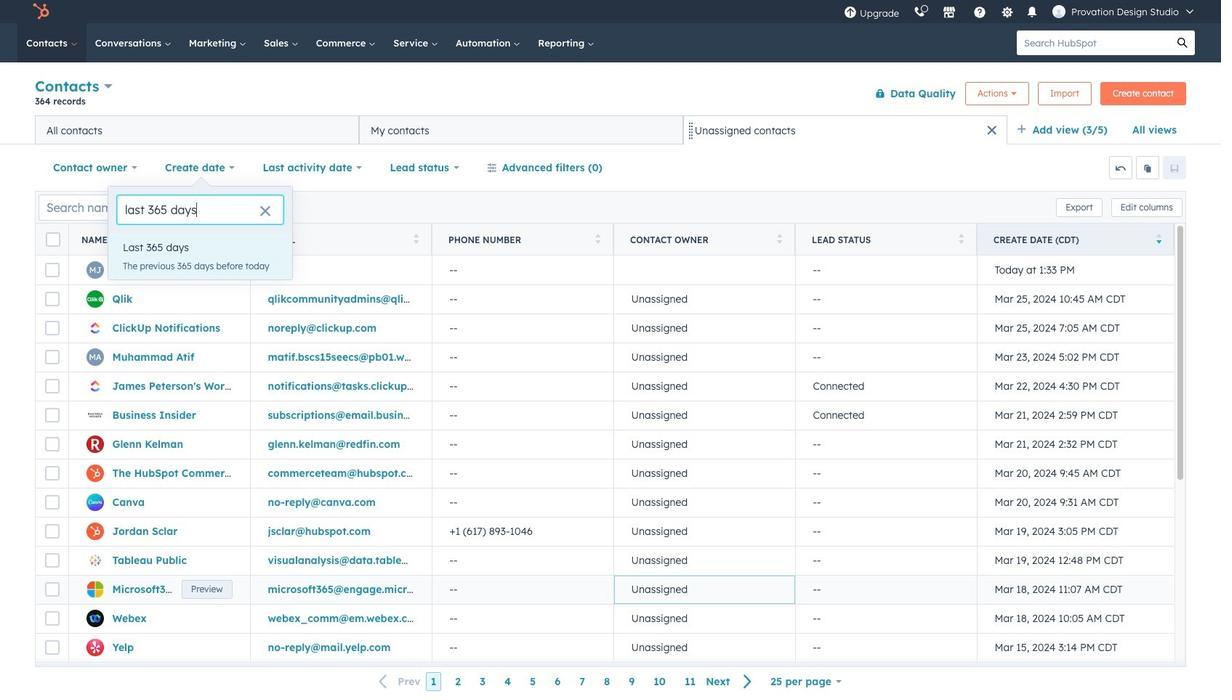 Task type: locate. For each thing, give the bounding box(es) containing it.
banner
[[35, 75, 1186, 116]]

0 horizontal spatial press to sort. image
[[232, 234, 237, 244]]

press to sort. image
[[413, 234, 419, 244], [595, 234, 600, 244], [958, 234, 964, 244]]

Search HubSpot search field
[[1017, 31, 1170, 55]]

descending sort. press to sort ascending. element
[[1156, 234, 1162, 246]]

menu
[[837, 0, 1204, 23]]

press to sort. element
[[232, 234, 237, 246], [413, 234, 419, 246], [595, 234, 600, 246], [777, 234, 782, 246], [958, 234, 964, 246]]

1 horizontal spatial press to sort. image
[[595, 234, 600, 244]]

1 press to sort. image from the left
[[413, 234, 419, 244]]

2 press to sort. element from the left
[[413, 234, 419, 246]]

pagination navigation
[[370, 673, 761, 692]]

press to sort. image
[[232, 234, 237, 244], [777, 234, 782, 244]]

1 horizontal spatial press to sort. image
[[777, 234, 782, 244]]

marketplaces image
[[943, 7, 956, 20]]

0 horizontal spatial press to sort. image
[[413, 234, 419, 244]]

3 press to sort. element from the left
[[595, 234, 600, 246]]

4 press to sort. element from the left
[[777, 234, 782, 246]]

2 horizontal spatial press to sort. image
[[958, 234, 964, 244]]

5 press to sort. element from the left
[[958, 234, 964, 246]]

list box
[[108, 233, 292, 280]]

2 press to sort. image from the left
[[595, 234, 600, 244]]



Task type: describe. For each thing, give the bounding box(es) containing it.
james peterson image
[[1053, 5, 1066, 18]]

Search search field
[[117, 196, 283, 225]]

1 press to sort. image from the left
[[232, 234, 237, 244]]

clear input image
[[259, 206, 271, 218]]

2 press to sort. image from the left
[[777, 234, 782, 244]]

descending sort. press to sort ascending. image
[[1156, 234, 1162, 244]]

Search name, phone, email addresses, or company search field
[[39, 194, 215, 221]]

3 press to sort. image from the left
[[958, 234, 964, 244]]

1 press to sort. element from the left
[[232, 234, 237, 246]]



Task type: vqa. For each thing, say whether or not it's contained in the screenshot.
Clear input ICON
yes



